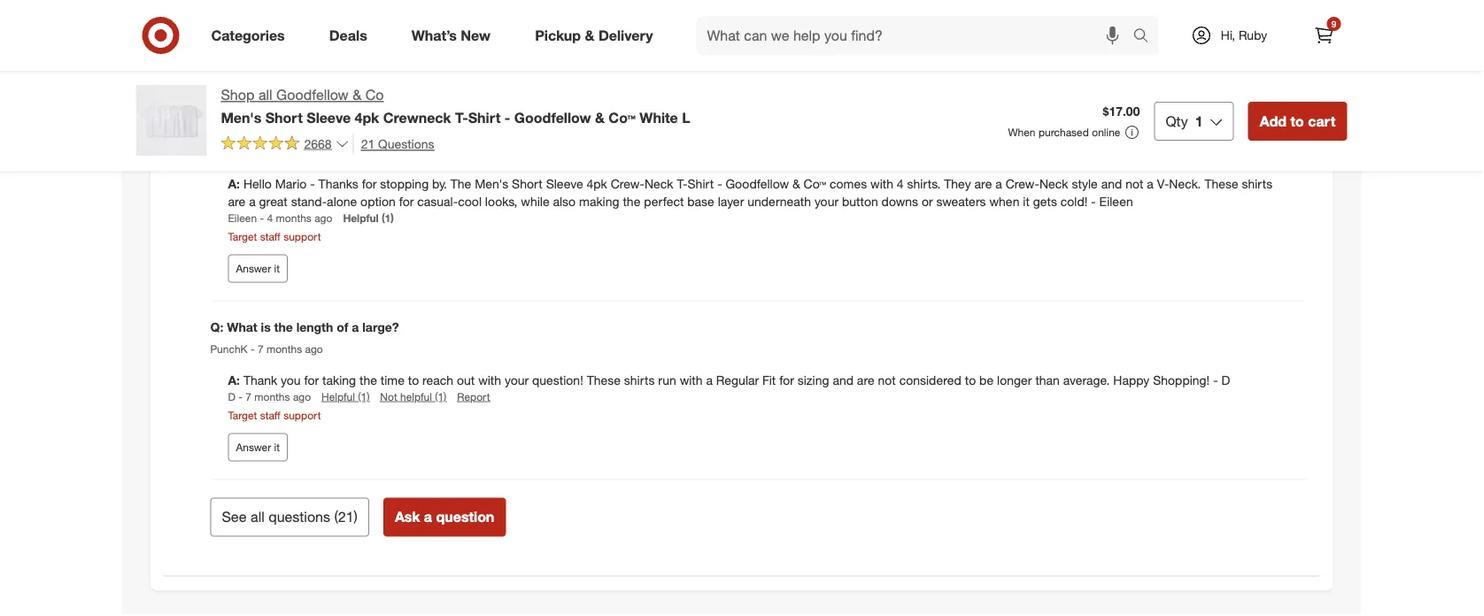 Task type: vqa. For each thing, say whether or not it's contained in the screenshot.
Answer it Button
yes



Task type: describe. For each thing, give the bounding box(es) containing it.
pickup & delivery
[[535, 27, 653, 44]]

or
[[922, 194, 933, 209]]

0 vertical spatial helpful (1)
[[332, 15, 383, 28]]

& left co
[[353, 86, 362, 104]]

these inside the hello mario - thanks for stopping by. the men's short sleeve 4pk crew-neck t-shirt - goodfellow & co™ comes with 4 shirts. they are a crew-neck style and not a v-neck. these shirts are a great stand-alone option for casual-cool looks, while also making the perfect base layer underneath your button downs or sweaters when it gets cold! - eileen
[[1205, 176, 1239, 192]]

by.
[[432, 176, 447, 192]]

- inside q: what is the length of a large? punchk - 7 months ago
[[251, 343, 255, 357]]

in
[[283, 123, 294, 139]]

it for hello mario - thanks for stopping by. the men's short sleeve 4pk crew-neck t-shirt - goodfellow & co™ comes with 4 shirts. they are a crew-neck style and not a v-neck. these shirts are a great stand-alone option for casual-cool looks, while also making the perfect base layer underneath your button downs or sweaters when it gets cold! - eileen
[[274, 263, 280, 276]]

shirt inside shop all goodfellow & co men's short sleeve 4pk crewneck t-shirt - goodfellow & co™ white l
[[468, 109, 501, 126]]

1 vertical spatial helpful (1)
[[343, 212, 394, 225]]

time
[[381, 373, 405, 388]]

shopping!
[[1153, 373, 1210, 388]]

4 right pack
[[355, 123, 362, 139]]

- right shopping!
[[1214, 373, 1218, 388]]

the inside q: what is the length of a large? punchk - 7 months ago
[[274, 320, 293, 335]]

ask
[[395, 509, 420, 527]]

l
[[682, 109, 691, 126]]

21 inside "21 questions" link
[[361, 136, 375, 151]]

staff for comes
[[260, 230, 281, 244]]

categories
[[211, 27, 285, 44]]

crewneck
[[383, 109, 451, 126]]

v
[[426, 123, 432, 139]]

target staff support for is
[[228, 409, 321, 422]]

the inside the hello mario - thanks for stopping by. the men's short sleeve 4pk crew-neck t-shirt - goodfellow & co™ comes with 4 shirts. they are a crew-neck style and not a v-neck. these shirts are a great stand-alone option for casual-cool looks, while also making the perfect base layer underneath your button downs or sweaters when it gets cold! - eileen
[[623, 194, 641, 209]]

it for thank you for taking the time to reach out with your question! these shirts run with a regular fit for sizing and are not considered to be longer than average. happy shopping! - d
[[274, 442, 280, 455]]

what
[[227, 320, 257, 335]]

- inside shop all goodfellow & co men's short sleeve 4pk crewneck t-shirt - goodfellow & co™ white l
[[505, 109, 510, 126]]

online
[[1092, 126, 1121, 139]]

ruby
[[1239, 27, 1268, 43]]

all for shop
[[259, 86, 272, 104]]

reach
[[423, 373, 454, 388]]

when purchased online
[[1008, 126, 1121, 139]]

a right in
[[297, 123, 304, 139]]

delivery
[[599, 27, 653, 44]]

- down great on the top left of the page
[[260, 212, 264, 225]]

run
[[658, 373, 676, 388]]

1 vertical spatial helpful
[[343, 212, 379, 225]]

stand-
[[291, 194, 327, 209]]

1 vertical spatial are
[[228, 194, 246, 209]]

question!
[[532, 373, 583, 388]]

base
[[688, 194, 715, 209]]

0 horizontal spatial shirts
[[624, 373, 655, 388]]

report button
[[457, 389, 490, 405]]

v-
[[1157, 176, 1169, 192]]

shop all goodfellow & co men's short sleeve 4pk crewneck t-shirt - goodfellow & co™ white l
[[221, 86, 691, 126]]

hi, ruby
[[1221, 27, 1268, 43]]

button
[[842, 194, 878, 209]]

and inside the hello mario - thanks for stopping by. the men's short sleeve 4pk crew-neck t-shirt - goodfellow & co™ comes with 4 shirts. they are a crew-neck style and not a v-neck. these shirts are a great stand-alone option for casual-cool looks, while also making the perfect base layer underneath your button downs or sweaters when it gets cold! - eileen
[[1101, 176, 1122, 192]]

stopping
[[380, 176, 429, 192]]

gets
[[1033, 194, 1057, 209]]

pickup
[[535, 27, 581, 44]]

casual-
[[417, 194, 458, 209]]

pickup & delivery link
[[520, 16, 675, 55]]

shirts inside the hello mario - thanks for stopping by. the men's short sleeve 4pk crew-neck t-shirt - goodfellow & co™ comes with 4 shirts. they are a crew-neck style and not a v-neck. these shirts are a great stand-alone option for casual-cool looks, while also making the perfect base layer underneath your button downs or sweaters when it gets cold! - eileen
[[1242, 176, 1273, 192]]

layer
[[718, 194, 744, 209]]

0 horizontal spatial 7
[[246, 390, 252, 404]]

0 horizontal spatial with
[[478, 373, 501, 388]]

making
[[579, 194, 620, 209]]

q: is comes in a pack of 4 and is it a v neck? mario - 4 months ago
[[210, 123, 471, 160]]

shop
[[221, 86, 255, 104]]

4 up the hello
[[247, 147, 253, 160]]

1 vertical spatial your
[[505, 373, 529, 388]]

months down stand-
[[276, 212, 312, 225]]

a: thank you for taking the time to reach out with your question! these shirts run with a regular fit for sizing and are not considered to be longer than average. happy shopping! - d
[[228, 373, 1231, 388]]

- inside q: is comes in a pack of 4 and is it a v neck? mario - 4 months ago
[[240, 147, 245, 160]]

questions
[[268, 509, 330, 527]]

2 horizontal spatial are
[[975, 176, 992, 192]]

it inside q: is comes in a pack of 4 and is it a v neck? mario - 4 months ago
[[404, 123, 412, 139]]

see
[[222, 509, 247, 527]]

add
[[1260, 112, 1287, 130]]

punchk
[[210, 343, 248, 357]]

average.
[[1064, 373, 1110, 388]]

$17.00
[[1103, 104, 1140, 119]]

1 neck from the left
[[645, 176, 674, 192]]

search button
[[1125, 16, 1168, 58]]

for down stopping
[[399, 194, 414, 209]]

target for is
[[228, 230, 257, 244]]

1 staff from the top
[[260, 34, 281, 47]]

0 horizontal spatial to
[[408, 373, 419, 388]]

eileen - 4 months ago
[[228, 212, 332, 225]]

d - 7 months ago
[[228, 390, 311, 404]]

categories link
[[196, 16, 307, 55]]

0 horizontal spatial eileen
[[228, 212, 257, 225]]

for right fit
[[780, 373, 794, 388]]

be
[[980, 373, 994, 388]]

add to cart button
[[1249, 102, 1348, 141]]

a left regular
[[706, 373, 713, 388]]

for up option
[[362, 176, 377, 192]]

answer it button for is
[[228, 434, 288, 462]]

large?
[[362, 320, 399, 335]]

a: for a:
[[228, 176, 243, 192]]

0 horizontal spatial not
[[878, 373, 896, 388]]

style
[[1072, 176, 1098, 192]]

length
[[296, 320, 333, 335]]

(
[[334, 509, 338, 527]]

underneath
[[748, 194, 811, 209]]

0 horizontal spatial goodfellow
[[276, 86, 349, 104]]

9 link
[[1305, 16, 1344, 55]]

4pk inside the hello mario - thanks for stopping by. the men's short sleeve 4pk crew-neck t-shirt - goodfellow & co™ comes with 4 shirts. they are a crew-neck style and not a v-neck. these shirts are a great stand-alone option for casual-cool looks, while also making the perfect base layer underneath your button downs or sweaters when it gets cold! - eileen
[[587, 176, 607, 192]]

target for what
[[228, 409, 257, 422]]

2 neck from the left
[[1040, 176, 1069, 192]]

add to cart
[[1260, 112, 1336, 130]]

1 crew- from the left
[[611, 176, 645, 192]]

21 questions link
[[353, 134, 434, 154]]

0 horizontal spatial 21
[[338, 509, 354, 527]]

ask a question
[[395, 509, 494, 527]]

4 down great on the top left of the page
[[267, 212, 273, 225]]

search
[[1125, 28, 1168, 46]]

a inside button
[[424, 509, 432, 527]]

alone
[[327, 194, 357, 209]]

(1) right deals
[[371, 15, 383, 28]]

- down punchk
[[239, 390, 243, 404]]

a left the v
[[415, 123, 422, 139]]

white
[[640, 109, 678, 126]]

1
[[1196, 112, 1203, 130]]

to inside button
[[1291, 112, 1304, 130]]

(1) inside button
[[358, 390, 370, 404]]

it inside the hello mario - thanks for stopping by. the men's short sleeve 4pk crew-neck t-shirt - goodfellow & co™ comes with 4 shirts. they are a crew-neck style and not a v-neck. these shirts are a great stand-alone option for casual-cool looks, while also making the perfect base layer underneath your button downs or sweaters when it gets cold! - eileen
[[1023, 194, 1030, 209]]

all for see
[[251, 509, 265, 527]]

deals link
[[314, 16, 389, 55]]

q: for q: is comes in a pack of 4 and is it a v neck?
[[210, 123, 223, 139]]

purchased
[[1039, 126, 1089, 139]]

cart
[[1308, 112, 1336, 130]]

1 horizontal spatial the
[[360, 373, 377, 388]]

helpful
[[400, 390, 432, 404]]

months inside q: is comes in a pack of 4 and is it a v neck? mario - 4 months ago
[[256, 147, 292, 160]]

1 horizontal spatial are
[[857, 373, 875, 388]]

sweaters
[[937, 194, 986, 209]]

image of men's short sleeve 4pk crewneck t-shirt - goodfellow & co™ white l image
[[136, 85, 207, 156]]

taking
[[322, 373, 356, 388]]

& right pickup
[[585, 27, 595, 44]]

2 horizontal spatial is
[[391, 123, 401, 139]]

What can we help you find? suggestions appear below search field
[[697, 16, 1138, 55]]

what's
[[412, 27, 457, 44]]

21 questions
[[361, 136, 434, 151]]

1 horizontal spatial with
[[680, 373, 703, 388]]

(1) down option
[[382, 212, 394, 225]]

sleeve inside the hello mario - thanks for stopping by. the men's short sleeve 4pk crew-neck t-shirt - goodfellow & co™ comes with 4 shirts. they are a crew-neck style and not a v-neck. these shirts are a great stand-alone option for casual-cool looks, while also making the perfect base layer underneath your button downs or sweaters when it gets cold! - eileen
[[546, 176, 583, 192]]

2668 link
[[221, 134, 350, 155]]

out
[[457, 373, 475, 388]]



Task type: locate. For each thing, give the bounding box(es) containing it.
perfect
[[644, 194, 684, 209]]

men's
[[221, 109, 262, 126], [475, 176, 509, 192]]

sleeve
[[307, 109, 351, 126], [546, 176, 583, 192]]

support for length
[[284, 409, 321, 422]]

it down categories link
[[274, 66, 280, 79]]

a down the hello
[[249, 194, 256, 209]]

men's up looks,
[[475, 176, 509, 192]]

1 vertical spatial the
[[274, 320, 293, 335]]

helpful
[[332, 15, 368, 28], [343, 212, 379, 225], [322, 390, 355, 404]]

thank
[[243, 373, 277, 388]]

when
[[990, 194, 1020, 209]]

1 vertical spatial support
[[284, 230, 321, 244]]

to right "add"
[[1291, 112, 1304, 130]]

0 vertical spatial your
[[815, 194, 839, 209]]

co™ inside the hello mario - thanks for stopping by. the men's short sleeve 4pk crew-neck t-shirt - goodfellow & co™ comes with 4 shirts. they are a crew-neck style and not a v-neck. these shirts are a great stand-alone option for casual-cool looks, while also making the perfect base layer underneath your button downs or sweaters when it gets cold! - eileen
[[804, 176, 826, 192]]

2 crew- from the left
[[1006, 176, 1040, 192]]

what's new
[[412, 27, 491, 44]]

1 horizontal spatial sleeve
[[546, 176, 583, 192]]

21 right questions
[[338, 509, 354, 527]]

2 vertical spatial are
[[857, 373, 875, 388]]

1 vertical spatial target staff support
[[228, 230, 321, 244]]

4 inside the hello mario - thanks for stopping by. the men's short sleeve 4pk crew-neck t-shirt - goodfellow & co™ comes with 4 shirts. they are a crew-neck style and not a v-neck. these shirts are a great stand-alone option for casual-cool looks, while also making the perfect base layer underneath your button downs or sweaters when it gets cold! - eileen
[[897, 176, 904, 192]]

for
[[362, 176, 377, 192], [399, 194, 414, 209], [304, 373, 319, 388], [780, 373, 794, 388]]

2 answer from the top
[[236, 263, 271, 276]]

answer it up shop
[[236, 66, 280, 79]]

1 target staff support from the top
[[228, 34, 321, 47]]

support down eileen - 4 months ago
[[284, 230, 321, 244]]

also
[[553, 194, 576, 209]]

when
[[1008, 126, 1036, 139]]

target staff support down eileen - 4 months ago
[[228, 230, 321, 244]]

the left length
[[274, 320, 293, 335]]

helpful down option
[[343, 212, 379, 225]]

0 vertical spatial short
[[265, 109, 303, 126]]

answer up shop
[[236, 66, 271, 79]]

short
[[265, 109, 303, 126], [512, 176, 543, 192]]

4pk up the making
[[587, 176, 607, 192]]

1 target from the top
[[228, 34, 257, 47]]

crew- up the making
[[611, 176, 645, 192]]

comes
[[240, 123, 280, 139], [830, 176, 867, 192]]

0 horizontal spatial sleeve
[[307, 109, 351, 126]]

to
[[1291, 112, 1304, 130], [408, 373, 419, 388], [965, 373, 976, 388]]

1 vertical spatial goodfellow
[[514, 109, 591, 126]]

your
[[815, 194, 839, 209], [505, 373, 529, 388]]

2 target from the top
[[228, 230, 257, 244]]

pack
[[308, 123, 336, 139]]

0 vertical spatial co™
[[609, 109, 636, 126]]

your inside the hello mario - thanks for stopping by. the men's short sleeve 4pk crew-neck t-shirt - goodfellow & co™ comes with 4 shirts. they are a crew-neck style and not a v-neck. these shirts are a great stand-alone option for casual-cool looks, while also making the perfect base layer underneath your button downs or sweaters when it gets cold! - eileen
[[815, 194, 839, 209]]

2 horizontal spatial with
[[871, 176, 894, 192]]

shirt inside the hello mario - thanks for stopping by. the men's short sleeve 4pk crew-neck t-shirt - goodfellow & co™ comes with 4 shirts. they are a crew-neck style and not a v-neck. these shirts are a great stand-alone option for casual-cool looks, while also making the perfect base layer underneath your button downs or sweaters when it gets cold! - eileen
[[688, 176, 714, 192]]

not
[[1126, 176, 1144, 192], [878, 373, 896, 388]]

0 vertical spatial 4pk
[[355, 109, 379, 126]]

target staff support
[[228, 34, 321, 47], [228, 230, 321, 244], [228, 409, 321, 422]]

1 horizontal spatial short
[[512, 176, 543, 192]]

comes inside q: is comes in a pack of 4 and is it a v neck? mario - 4 months ago
[[240, 123, 280, 139]]

sizing
[[798, 373, 829, 388]]

1 horizontal spatial 7
[[258, 343, 264, 357]]

men's inside the hello mario - thanks for stopping by. the men's short sleeve 4pk crew-neck t-shirt - goodfellow & co™ comes with 4 shirts. they are a crew-neck style and not a v-neck. these shirts are a great stand-alone option for casual-cool looks, while also making the perfect base layer underneath your button downs or sweaters when it gets cold! - eileen
[[475, 176, 509, 192]]

with inside the hello mario - thanks for stopping by. the men's short sleeve 4pk crew-neck t-shirt - goodfellow & co™ comes with 4 shirts. they are a crew-neck style and not a v-neck. these shirts are a great stand-alone option for casual-cool looks, while also making the perfect base layer underneath your button downs or sweaters when it gets cold! - eileen
[[871, 176, 894, 192]]

1 vertical spatial all
[[251, 509, 265, 527]]

the
[[451, 176, 471, 192]]

option
[[361, 194, 396, 209]]

shirt up the base at the left top
[[688, 176, 714, 192]]

(1) down reach
[[435, 390, 447, 404]]

goodfellow up pack
[[276, 86, 349, 104]]

1 vertical spatial target
[[228, 230, 257, 244]]

d right shopping!
[[1222, 373, 1231, 388]]

1 answer it from the top
[[236, 66, 280, 79]]

of right pack
[[340, 123, 351, 139]]

of right length
[[337, 320, 348, 335]]

helpful  (1)
[[322, 390, 370, 404]]

qty
[[1166, 112, 1188, 130]]

are down the hello
[[228, 194, 246, 209]]

7 down thank
[[246, 390, 252, 404]]

t- right the v
[[455, 109, 468, 126]]

3 answer from the top
[[236, 442, 271, 455]]

all inside shop all goodfellow & co men's short sleeve 4pk crewneck t-shirt - goodfellow & co™ white l
[[259, 86, 272, 104]]

men's inside shop all goodfellow & co men's short sleeve 4pk crewneck t-shirt - goodfellow & co™ white l
[[221, 109, 262, 126]]

0 vertical spatial 21
[[361, 136, 375, 151]]

3 staff from the top
[[260, 409, 281, 422]]

mario down shop
[[210, 147, 237, 160]]

1 vertical spatial co™
[[804, 176, 826, 192]]

target staff support for comes
[[228, 230, 321, 244]]

months inside q: what is the length of a large? punchk - 7 months ago
[[267, 343, 302, 357]]

neck up the perfect
[[645, 176, 674, 192]]

short inside shop all goodfellow & co men's short sleeve 4pk crewneck t-shirt - goodfellow & co™ white l
[[265, 109, 303, 126]]

answer it down d - 7 months ago on the bottom left of the page
[[236, 442, 280, 455]]

for right you
[[304, 373, 319, 388]]

- up layer
[[718, 176, 722, 192]]

co™ up underneath
[[804, 176, 826, 192]]

)
[[354, 509, 358, 527]]

0 vertical spatial these
[[1205, 176, 1239, 192]]

ago inside q: what is the length of a large? punchk - 7 months ago
[[305, 343, 323, 357]]

answer for is
[[236, 442, 271, 455]]

downs
[[882, 194, 919, 209]]

neck?
[[436, 123, 471, 139]]

co™ inside shop all goodfellow & co men's short sleeve 4pk crewneck t-shirt - goodfellow & co™ white l
[[609, 109, 636, 126]]

q:
[[210, 123, 223, 139], [210, 320, 223, 335]]

looks,
[[485, 194, 518, 209]]

mario up great on the top left of the page
[[275, 176, 307, 192]]

- right neck?
[[505, 109, 510, 126]]

2 horizontal spatial and
[[1101, 176, 1122, 192]]

staff down d - 7 months ago on the bottom left of the page
[[260, 409, 281, 422]]

it for helpful (1)
[[274, 66, 280, 79]]

1 horizontal spatial not
[[1126, 176, 1144, 192]]

1 vertical spatial answer
[[236, 263, 271, 276]]

shirts down "add"
[[1242, 176, 1273, 192]]

1 horizontal spatial co™
[[804, 176, 826, 192]]

0 vertical spatial goodfellow
[[276, 86, 349, 104]]

not inside the hello mario - thanks for stopping by. the men's short sleeve 4pk crew-neck t-shirt - goodfellow & co™ comes with 4 shirts. they are a crew-neck style and not a v-neck. these shirts are a great stand-alone option for casual-cool looks, while also making the perfect base layer underneath your button downs or sweaters when it gets cold! - eileen
[[1126, 176, 1144, 192]]

great
[[259, 194, 288, 209]]

1 q: from the top
[[210, 123, 223, 139]]

answer down eileen - 4 months ago
[[236, 263, 271, 276]]

d down punchk
[[228, 390, 236, 404]]

co
[[366, 86, 384, 104]]

is
[[227, 123, 237, 139], [391, 123, 401, 139], [261, 320, 271, 335]]

a left 'v-'
[[1147, 176, 1154, 192]]

0 vertical spatial staff
[[260, 34, 281, 47]]

1 horizontal spatial 4pk
[[587, 176, 607, 192]]

months down thank
[[254, 390, 290, 404]]

2 target staff support from the top
[[228, 230, 321, 244]]

3 answer it button from the top
[[228, 434, 288, 462]]

1 horizontal spatial comes
[[830, 176, 867, 192]]

and
[[365, 123, 387, 139], [1101, 176, 1122, 192], [833, 373, 854, 388]]

2 support from the top
[[284, 230, 321, 244]]

regular
[[716, 373, 759, 388]]

while
[[521, 194, 550, 209]]

4 up downs
[[897, 176, 904, 192]]

a up when
[[996, 176, 1002, 192]]

1 vertical spatial answer it
[[236, 263, 280, 276]]

0 horizontal spatial men's
[[221, 109, 262, 126]]

is left the v
[[391, 123, 401, 139]]

0 horizontal spatial t-
[[455, 109, 468, 126]]

eileen
[[1100, 194, 1133, 209], [228, 212, 257, 225]]

answer down d - 7 months ago on the bottom left of the page
[[236, 442, 271, 455]]

ask a question button
[[383, 499, 506, 538]]

9
[[1332, 18, 1337, 29]]

1 horizontal spatial your
[[815, 194, 839, 209]]

2 vertical spatial target
[[228, 409, 257, 422]]

0 vertical spatial and
[[365, 123, 387, 139]]

crew- up when
[[1006, 176, 1040, 192]]

1 horizontal spatial to
[[965, 373, 976, 388]]

eileen inside the hello mario - thanks for stopping by. the men's short sleeve 4pk crew-neck t-shirt - goodfellow & co™ comes with 4 shirts. they are a crew-neck style and not a v-neck. these shirts are a great stand-alone option for casual-cool looks, while also making the perfect base layer underneath your button downs or sweaters when it gets cold! - eileen
[[1100, 194, 1133, 209]]

a inside q: what is the length of a large? punchk - 7 months ago
[[352, 320, 359, 335]]

and right the 'sizing'
[[833, 373, 854, 388]]

new
[[461, 27, 491, 44]]

1 vertical spatial these
[[587, 373, 621, 388]]

t- inside shop all goodfellow & co men's short sleeve 4pk crewneck t-shirt - goodfellow & co™ white l
[[455, 109, 468, 126]]

0 vertical spatial eileen
[[1100, 194, 1133, 209]]

and inside q: is comes in a pack of 4 and is it a v neck? mario - 4 months ago
[[365, 123, 387, 139]]

1 a: from the top
[[228, 176, 243, 192]]

3 support from the top
[[284, 409, 321, 422]]

goodfellow
[[276, 86, 349, 104], [514, 109, 591, 126], [726, 176, 789, 192]]

2 vertical spatial answer
[[236, 442, 271, 455]]

cold!
[[1061, 194, 1088, 209]]

q: what is the length of a large? punchk - 7 months ago
[[210, 320, 399, 357]]

q: for q: what is the length of a large?
[[210, 320, 223, 335]]

of inside q: is comes in a pack of 4 and is it a v neck? mario - 4 months ago
[[340, 123, 351, 139]]

is down shop
[[227, 123, 237, 139]]

a: for a: thank you for taking the time to reach out with your question! these shirts run with a regular fit for sizing and are not considered to be longer than average. happy shopping! - d
[[228, 373, 240, 388]]

1 horizontal spatial mario
[[275, 176, 307, 192]]

2 answer it button from the top
[[228, 255, 288, 284]]

1 horizontal spatial t-
[[677, 176, 688, 192]]

it
[[274, 66, 280, 79], [404, 123, 412, 139], [1023, 194, 1030, 209], [274, 263, 280, 276], [274, 442, 280, 455]]

1 vertical spatial d
[[228, 390, 236, 404]]

not helpful  (1)
[[380, 390, 447, 404]]

1 vertical spatial 7
[[246, 390, 252, 404]]

answer
[[236, 66, 271, 79], [236, 263, 271, 276], [236, 442, 271, 455]]

2 q: from the top
[[210, 320, 223, 335]]

not left considered
[[878, 373, 896, 388]]

3 target staff support from the top
[[228, 409, 321, 422]]

- up stand-
[[310, 176, 315, 192]]

answer it for comes
[[236, 263, 280, 276]]

1 vertical spatial men's
[[475, 176, 509, 192]]

0 vertical spatial the
[[623, 194, 641, 209]]

1 horizontal spatial shirts
[[1242, 176, 1273, 192]]

(1)
[[371, 15, 383, 28], [382, 212, 394, 225], [358, 390, 370, 404], [435, 390, 447, 404]]

1 horizontal spatial d
[[1222, 373, 1231, 388]]

0 vertical spatial answer
[[236, 66, 271, 79]]

sleeve up 2668
[[307, 109, 351, 126]]

2 vertical spatial support
[[284, 409, 321, 422]]

target up shop
[[228, 34, 257, 47]]

2 vertical spatial the
[[360, 373, 377, 388]]

0 vertical spatial shirt
[[468, 109, 501, 126]]

1 support from the top
[[284, 34, 321, 47]]

2 vertical spatial helpful
[[322, 390, 355, 404]]

0 vertical spatial target staff support
[[228, 34, 321, 47]]

3 answer it from the top
[[236, 442, 280, 455]]

1 vertical spatial answer it button
[[228, 255, 288, 284]]

hello mario - thanks for stopping by. the men's short sleeve 4pk crew-neck t-shirt - goodfellow & co™ comes with 4 shirts. they are a crew-neck style and not a v-neck. these shirts are a great stand-alone option for casual-cool looks, while also making the perfect base layer underneath your button downs or sweaters when it gets cold! - eileen
[[228, 176, 1273, 209]]

answer it for is
[[236, 442, 280, 455]]

short up 2668 "link"
[[265, 109, 303, 126]]

shirt
[[468, 109, 501, 126], [688, 176, 714, 192]]

2 a: from the top
[[228, 373, 240, 388]]

2 vertical spatial and
[[833, 373, 854, 388]]

ago
[[295, 147, 313, 160], [315, 212, 332, 225], [305, 343, 323, 357], [293, 390, 311, 404]]

a
[[297, 123, 304, 139], [415, 123, 422, 139], [996, 176, 1002, 192], [1147, 176, 1154, 192], [249, 194, 256, 209], [352, 320, 359, 335], [706, 373, 713, 388], [424, 509, 432, 527]]

1 horizontal spatial men's
[[475, 176, 509, 192]]

helpful down taking
[[322, 390, 355, 404]]

comes inside the hello mario - thanks for stopping by. the men's short sleeve 4pk crew-neck t-shirt - goodfellow & co™ comes with 4 shirts. they are a crew-neck style and not a v-neck. these shirts are a great stand-alone option for casual-cool looks, while also making the perfect base layer underneath your button downs or sweaters when it gets cold! - eileen
[[830, 176, 867, 192]]

sleeve inside shop all goodfellow & co men's short sleeve 4pk crewneck t-shirt - goodfellow & co™ white l
[[307, 109, 351, 126]]

0 vertical spatial men's
[[221, 109, 262, 126]]

it down d - 7 months ago on the bottom left of the page
[[274, 442, 280, 455]]

2 answer it from the top
[[236, 263, 280, 276]]

2 vertical spatial target staff support
[[228, 409, 321, 422]]

1 vertical spatial sleeve
[[546, 176, 583, 192]]

fit
[[763, 373, 776, 388]]

q: left "what"
[[210, 320, 223, 335]]

q: inside q: is comes in a pack of 4 and is it a v neck? mario - 4 months ago
[[210, 123, 223, 139]]

questions
[[378, 136, 434, 151]]

with
[[871, 176, 894, 192], [478, 373, 501, 388], [680, 373, 703, 388]]

0 horizontal spatial the
[[274, 320, 293, 335]]

1 horizontal spatial and
[[833, 373, 854, 388]]

4pk inside shop all goodfellow & co men's short sleeve 4pk crewneck t-shirt - goodfellow & co™ white l
[[355, 109, 379, 126]]

1 horizontal spatial goodfellow
[[514, 109, 591, 126]]

it down eileen - 4 months ago
[[274, 263, 280, 276]]

comes up button
[[830, 176, 867, 192]]

0 horizontal spatial 4pk
[[355, 109, 379, 126]]

with up "report"
[[478, 373, 501, 388]]

support
[[284, 34, 321, 47], [284, 230, 321, 244], [284, 409, 321, 422]]

helpful (1) up co
[[332, 15, 383, 28]]

mario inside q: is comes in a pack of 4 and is it a v neck? mario - 4 months ago
[[210, 147, 237, 160]]

1 vertical spatial and
[[1101, 176, 1122, 192]]

3 target from the top
[[228, 409, 257, 422]]

answer it button
[[228, 59, 288, 87], [228, 255, 288, 284], [228, 434, 288, 462]]

answer it button for comes
[[228, 255, 288, 284]]

1 vertical spatial shirts
[[624, 373, 655, 388]]

0 horizontal spatial mario
[[210, 147, 237, 160]]

to left be
[[965, 373, 976, 388]]

ago down you
[[293, 390, 311, 404]]

ago down length
[[305, 343, 323, 357]]

co™ left white
[[609, 109, 636, 126]]

t- up the perfect
[[677, 176, 688, 192]]

comes left in
[[240, 123, 280, 139]]

0 vertical spatial a:
[[228, 176, 243, 192]]

(1) inside button
[[435, 390, 447, 404]]

longer
[[997, 373, 1032, 388]]

t- inside the hello mario - thanks for stopping by. the men's short sleeve 4pk crew-neck t-shirt - goodfellow & co™ comes with 4 shirts. they are a crew-neck style and not a v-neck. these shirts are a great stand-alone option for casual-cool looks, while also making the perfect base layer underneath your button downs or sweaters when it gets cold! - eileen
[[677, 176, 688, 192]]

1 horizontal spatial shirt
[[688, 176, 714, 192]]

q: inside q: what is the length of a large? punchk - 7 months ago
[[210, 320, 223, 335]]

and down co
[[365, 123, 387, 139]]

not helpful  (1) button
[[380, 389, 447, 405]]

& left white
[[595, 109, 605, 126]]

a: up eileen - 4 months ago
[[228, 176, 243, 192]]

ago inside q: is comes in a pack of 4 and is it a v neck? mario - 4 months ago
[[295, 147, 313, 160]]

1 vertical spatial short
[[512, 176, 543, 192]]

the
[[623, 194, 641, 209], [274, 320, 293, 335], [360, 373, 377, 388]]

0 horizontal spatial crew-
[[611, 176, 645, 192]]

0 vertical spatial d
[[1222, 373, 1231, 388]]

(1) left not
[[358, 390, 370, 404]]

not left 'v-'
[[1126, 176, 1144, 192]]

are right they
[[975, 176, 992, 192]]

1 answer it button from the top
[[228, 59, 288, 87]]

it left the v
[[404, 123, 412, 139]]

eileen down the hello
[[228, 212, 257, 225]]

you
[[281, 373, 301, 388]]

are right the 'sizing'
[[857, 373, 875, 388]]

0 vertical spatial helpful
[[332, 15, 368, 28]]

1 horizontal spatial these
[[1205, 176, 1239, 192]]

1 vertical spatial not
[[878, 373, 896, 388]]

goodfellow inside the hello mario - thanks for stopping by. the men's short sleeve 4pk crew-neck t-shirt - goodfellow & co™ comes with 4 shirts. they are a crew-neck style and not a v-neck. these shirts are a great stand-alone option for casual-cool looks, while also making the perfect base layer underneath your button downs or sweaters when it gets cold! - eileen
[[726, 176, 789, 192]]

hi,
[[1221, 27, 1236, 43]]

1 answer from the top
[[236, 66, 271, 79]]

1 vertical spatial eileen
[[228, 212, 257, 225]]

0 horizontal spatial shirt
[[468, 109, 501, 126]]

0 vertical spatial of
[[340, 123, 351, 139]]

mario inside the hello mario - thanks for stopping by. the men's short sleeve 4pk crew-neck t-shirt - goodfellow & co™ comes with 4 shirts. they are a crew-neck style and not a v-neck. these shirts are a great stand-alone option for casual-cool looks, while also making the perfect base layer underneath your button downs or sweaters when it gets cold! - eileen
[[275, 176, 307, 192]]

- up the hello
[[240, 147, 245, 160]]

question
[[436, 509, 494, 527]]

of inside q: what is the length of a large? punchk - 7 months ago
[[337, 320, 348, 335]]

these right the 'question!'
[[587, 373, 621, 388]]

- right punchk
[[251, 343, 255, 357]]

7 inside q: what is the length of a large? punchk - 7 months ago
[[258, 343, 264, 357]]

is inside q: what is the length of a large? punchk - 7 months ago
[[261, 320, 271, 335]]

a: left thank
[[228, 373, 240, 388]]

cool
[[458, 194, 482, 209]]

2668
[[304, 136, 332, 151]]

0 horizontal spatial your
[[505, 373, 529, 388]]

your left button
[[815, 194, 839, 209]]

helpful up co
[[332, 15, 368, 28]]

1 vertical spatial comes
[[830, 176, 867, 192]]

target staff support up shop
[[228, 34, 321, 47]]

answer it button down d - 7 months ago on the bottom left of the page
[[228, 434, 288, 462]]

- right cold!
[[1091, 194, 1096, 209]]

considered
[[900, 373, 962, 388]]

2 horizontal spatial the
[[623, 194, 641, 209]]

0 vertical spatial 7
[[258, 343, 264, 357]]

0 horizontal spatial is
[[227, 123, 237, 139]]

21
[[361, 136, 375, 151], [338, 509, 354, 527]]

staff left deals
[[260, 34, 281, 47]]

answer for comes
[[236, 263, 271, 276]]

crew-
[[611, 176, 645, 192], [1006, 176, 1040, 192]]

short inside the hello mario - thanks for stopping by. the men's short sleeve 4pk crew-neck t-shirt - goodfellow & co™ comes with 4 shirts. they are a crew-neck style and not a v-neck. these shirts are a great stand-alone option for casual-cool looks, while also making the perfect base layer underneath your button downs or sweaters when it gets cold! - eileen
[[512, 176, 543, 192]]

2 staff from the top
[[260, 230, 281, 244]]

and right 'style' at the top right of the page
[[1101, 176, 1122, 192]]

a left large?
[[352, 320, 359, 335]]

hello
[[243, 176, 272, 192]]

the left time in the bottom left of the page
[[360, 373, 377, 388]]

0 vertical spatial target
[[228, 34, 257, 47]]

support down you
[[284, 409, 321, 422]]

0 vertical spatial t-
[[455, 109, 468, 126]]

helpful inside helpful  (1) button
[[322, 390, 355, 404]]

& inside the hello mario - thanks for stopping by. the men's short sleeve 4pk crew-neck t-shirt - goodfellow & co™ comes with 4 shirts. they are a crew-neck style and not a v-neck. these shirts are a great stand-alone option for casual-cool looks, while also making the perfect base layer underneath your button downs or sweaters when it gets cold! - eileen
[[793, 176, 800, 192]]

0 horizontal spatial d
[[228, 390, 236, 404]]

all
[[259, 86, 272, 104], [251, 509, 265, 527]]

goodfellow down pickup
[[514, 109, 591, 126]]

support for a
[[284, 230, 321, 244]]

1 vertical spatial t-
[[677, 176, 688, 192]]

answer it button down eileen - 4 months ago
[[228, 255, 288, 284]]

1 vertical spatial 21
[[338, 509, 354, 527]]

1 vertical spatial mario
[[275, 176, 307, 192]]

1 horizontal spatial crew-
[[1006, 176, 1040, 192]]

ago down stand-
[[315, 212, 332, 225]]

shirt right the v
[[468, 109, 501, 126]]

target down eileen - 4 months ago
[[228, 230, 257, 244]]

1 vertical spatial q:
[[210, 320, 223, 335]]

staff for is
[[260, 409, 281, 422]]

shirts left the run
[[624, 373, 655, 388]]

0 horizontal spatial are
[[228, 194, 246, 209]]

not
[[380, 390, 397, 404]]

answer it down eileen - 4 months ago
[[236, 263, 280, 276]]

0 horizontal spatial co™
[[609, 109, 636, 126]]

short up while
[[512, 176, 543, 192]]



